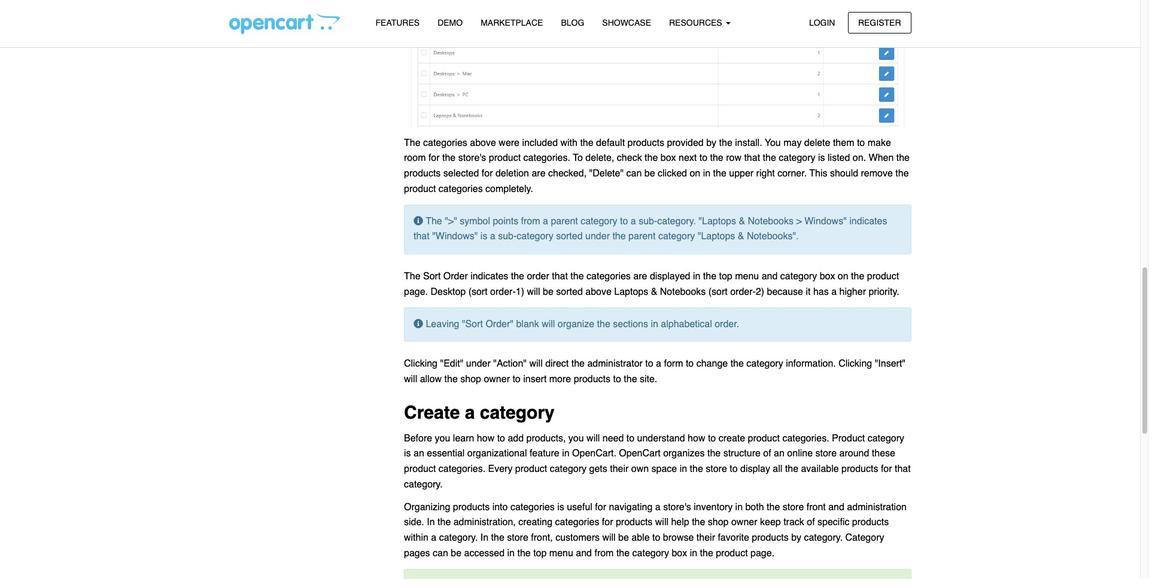 Task type: describe. For each thing, give the bounding box(es) containing it.
of inside organizing products into categories is useful for navigating a store's inventory in both the store front and administration side. in the administration, creating categories for products will help the shop owner keep track of specific products within a category. in the store front, customers will be able to browse their favorite products by category. category pages can be accessed in the top menu and from the category box in the product page.
[[807, 518, 815, 528]]

default
[[596, 138, 625, 148]]

the sort order indicates the order that the categories are displayed in the top menu and category box on the product page. desktop (sort order-1) will be sorted above laptops & notebooks (sort order-2) because it has a higher priority.
[[404, 271, 900, 297]]

the left site.
[[624, 374, 637, 385]]

create
[[719, 433, 746, 444]]

administration,
[[454, 518, 516, 528]]

that inside the ">" symbol points from a parent category to a sub-category. "laptops & notebooks > windows" indicates that "windows" is a sub-category sorted under the parent category "laptops & notebooks".
[[414, 231, 430, 242]]

the categories above were included with the default products provided by the install. you may delete them to make room for the store's product categories. to delete, check the box next to the row that the category is listed on. when the products selected for deletion are checked, "delete" can be clicked on in the upper right corner. this should remove the product categories completely.
[[404, 138, 910, 194]]

by inside organizing products into categories is useful for navigating a store's inventory in both the store front and administration side. in the administration, creating categories for products will help the shop owner keep track of specific products within a category. in the store front, customers will be able to browse their favorite products by category. category pages can be accessed in the top menu and from the category box in the product page.
[[792, 533, 802, 544]]

create
[[404, 403, 460, 424]]

has
[[814, 287, 829, 297]]

blog
[[561, 18, 585, 28]]

the for sort
[[404, 271, 421, 282]]

"edit"
[[440, 359, 464, 370]]

a inside clicking "edit" under "action" will direct the administrator to a form to change the category information. clicking "insert" will allow the shop owner to insert more products to the site.
[[656, 359, 662, 370]]

provided
[[667, 138, 704, 148]]

the right help
[[692, 518, 706, 528]]

to right form
[[686, 359, 694, 370]]

the ">" symbol points from a parent category to a sub-category. "laptops & notebooks > windows" indicates that "windows" is a sub-category sorted under the parent category "laptops & notebooks". alert
[[404, 205, 912, 254]]

side.
[[404, 518, 424, 528]]

category. inside the ">" symbol points from a parent category to a sub-category. "laptops & notebooks > windows" indicates that "windows" is a sub-category sorted under the parent category "laptops & notebooks".
[[658, 216, 696, 227]]

2 you from the left
[[569, 433, 584, 444]]

2 order- from the left
[[731, 287, 756, 297]]

administration
[[848, 502, 907, 513]]

to left the add
[[497, 433, 505, 444]]

product
[[832, 433, 865, 444]]

will right customers on the bottom
[[603, 533, 616, 544]]

menu inside organizing products into categories is useful for navigating a store's inventory in both the store front and administration side. in the administration, creating categories for products will help the shop owner keep track of specific products within a category. in the store front, customers will be able to browse their favorite products by category. category pages can be accessed in the top menu and from the category box in the product page.
[[550, 548, 574, 559]]

category down feature
[[550, 464, 587, 475]]

resources link
[[660, 13, 740, 34]]

leaving "sort order" blank will organize the sections in alphabetical order. alert
[[404, 308, 912, 342]]

that inside before you learn how to add products, you will need to understand how to create product categories. product category is an essential organizational feature in opencart. opencart organizes the structure of an online store around these product categories. every product category gets their own space in the store to display all the available products for that category.
[[895, 464, 911, 475]]

in inside 'the categories above were included with the default products provided by the install. you may delete them to make room for the store's product categories. to delete, check the box next to the row that the category is listed on. when the products selected for deletion are checked, "delete" can be clicked on in the upper right corner. this should remove the product categories completely.'
[[703, 168, 711, 179]]

page. inside "the sort order indicates the order that the categories are displayed in the top menu and category box on the product page. desktop (sort order-1) will be sorted above laptops & notebooks (sort order-2) because it has a higher priority."
[[404, 287, 428, 297]]

laptops
[[615, 287, 649, 297]]

store down the structure
[[706, 464, 727, 475]]

the up "row"
[[719, 138, 733, 148]]

product down the room
[[404, 184, 436, 194]]

box inside "the sort order indicates the order that the categories are displayed in the top menu and category box on the product page. desktop (sort order-1) will be sorted above laptops & notebooks (sort order-2) because it has a higher priority."
[[820, 271, 836, 282]]

displayed
[[650, 271, 691, 282]]

symbol
[[460, 216, 490, 227]]

to right need
[[627, 433, 635, 444]]

for left deletion
[[482, 168, 493, 179]]

the ">" symbol points from a parent category to a sub-category. "laptops & notebooks > windows" indicates that "windows" is a sub-category sorted under the parent category "laptops & notebooks".
[[414, 216, 888, 242]]

the down "row"
[[713, 168, 727, 179]]

"action"
[[494, 359, 527, 370]]

categories inside "the sort order indicates the order that the categories are displayed in the top menu and category box on the product page. desktop (sort order-1) will be sorted above laptops & notebooks (sort order-2) because it has a higher priority."
[[587, 271, 631, 282]]

the down the organizes
[[690, 464, 703, 475]]

category inside "the sort order indicates the order that the categories are displayed in the top menu and category box on the product page. desktop (sort order-1) will be sorted above laptops & notebooks (sort order-2) because it has a higher priority."
[[781, 271, 817, 282]]

will inside before you learn how to add products, you will need to understand how to create product categories. product category is an essential organizational feature in opencart. opencart organizes the structure of an online store around these product categories. every product category gets their own space in the store to display all the available products for that category.
[[587, 433, 600, 444]]

to inside organizing products into categories is useful for navigating a store's inventory in both the store front and administration side. in the administration, creating categories for products will help the shop owner keep track of specific products within a category. in the store front, customers will be able to browse their favorite products by category. category pages can be accessed in the top menu and from the category box in the product page.
[[653, 533, 661, 544]]

shop inside organizing products into categories is useful for navigating a store's inventory in both the store front and administration side. in the administration, creating categories for products will help the shop owner keep track of specific products within a category. in the store front, customers will be able to browse their favorite products by category. category pages can be accessed in the top menu and from the category box in the product page.
[[708, 518, 729, 528]]

is inside before you learn how to add products, you will need to understand how to create product categories. product category is an essential organizational feature in opencart. opencart organizes the structure of an online store around these product categories. every product category gets their own space in the store to display all the available products for that category.
[[404, 449, 411, 460]]

organizing products into categories is useful for navigating a store's inventory in both the store front and administration side. in the administration, creating categories for products will help the shop owner keep track of specific products within a category. in the store front, customers will be able to browse their favorite products by category. category pages can be accessed in the top menu and from the category box in the product page.
[[404, 502, 907, 559]]

order"
[[486, 319, 514, 330]]

to up site.
[[646, 359, 654, 370]]

products down the keep
[[752, 533, 789, 544]]

0 vertical spatial in
[[427, 518, 435, 528]]

category down points
[[517, 231, 554, 242]]

sort
[[423, 271, 441, 282]]

remove
[[861, 168, 893, 179]]

product inside organizing products into categories is useful for navigating a store's inventory in both the store front and administration side. in the administration, creating categories for products will help the shop owner keep track of specific products within a category. in the store front, customers will be able to browse their favorite products by category. category pages can be accessed in the top menu and from the category box in the product page.
[[716, 548, 748, 559]]

2 vertical spatial categories.
[[439, 464, 486, 475]]

sorted inside the ">" symbol points from a parent category to a sub-category. "laptops & notebooks > windows" indicates that "windows" is a sub-category sorted under the parent category "laptops & notebooks".
[[556, 231, 583, 242]]

products up category
[[853, 518, 889, 528]]

delete
[[805, 138, 831, 148]]

register
[[859, 18, 901, 27]]

1 order- from the left
[[490, 287, 516, 297]]

favorite
[[718, 533, 750, 544]]

1 vertical spatial sub-
[[498, 231, 517, 242]]

leaving "sort order" blank will organize the sections in alphabetical order.
[[423, 319, 740, 330]]

category inside organizing products into categories is useful for navigating a store's inventory in both the store front and administration side. in the administration, creating categories for products will help the shop owner keep track of specific products within a category. in the store front, customers will be able to browse their favorite products by category. category pages can be accessed in the top menu and from the category box in the product page.
[[633, 548, 669, 559]]

the down administration,
[[491, 533, 505, 544]]

showcase
[[603, 18, 651, 28]]

in down browse
[[690, 548, 698, 559]]

box inside 'the categories above were included with the default products provided by the install. you may delete them to make room for the store's product categories. to delete, check the box next to the row that the category is listed on. when the products selected for deletion are checked, "delete" can be clicked on in the upper right corner. this should remove the product categories completely.'
[[661, 153, 676, 164]]

for right 'useful' at the bottom of page
[[595, 502, 607, 513]]

be inside "the sort order indicates the order that the categories are displayed in the top menu and category box on the product page. desktop (sort order-1) will be sorted above laptops & notebooks (sort order-2) because it has a higher priority."
[[543, 287, 554, 297]]

"insert"
[[875, 359, 906, 370]]

the for categories
[[404, 138, 421, 148]]

to down the structure
[[730, 464, 738, 475]]

products up administration,
[[453, 502, 490, 513]]

deletion
[[496, 168, 529, 179]]

opencart - open source shopping cart solution image
[[229, 13, 340, 34]]

make
[[868, 138, 891, 148]]

the right the 'order'
[[571, 271, 584, 282]]

to up on.
[[857, 138, 865, 148]]

included
[[522, 138, 558, 148]]

categories up creating
[[511, 502, 555, 513]]

accessed
[[464, 548, 505, 559]]

because
[[767, 287, 804, 297]]

product down were
[[489, 153, 521, 164]]

you
[[765, 138, 781, 148]]

administrator
[[588, 359, 643, 370]]

in right feature
[[562, 449, 570, 460]]

indicates inside the ">" symbol points from a parent category to a sub-category. "laptops & notebooks > windows" indicates that "windows" is a sub-category sorted under the parent category "laptops & notebooks".
[[850, 216, 888, 227]]

customers
[[556, 533, 600, 544]]

are inside "the sort order indicates the order that the categories are displayed in the top menu and category box on the product page. desktop (sort order-1) will be sorted above laptops & notebooks (sort order-2) because it has a higher priority."
[[634, 271, 648, 282]]

1 vertical spatial and
[[829, 502, 845, 513]]

keep
[[760, 518, 781, 528]]

create a category
[[404, 403, 555, 424]]

in right accessed
[[508, 548, 515, 559]]

above inside 'the categories above were included with the default products provided by the install. you may delete them to make room for the store's product categories. to delete, check the box next to the row that the category is listed on. when the products selected for deletion are checked, "delete" can be clicked on in the upper right corner. this should remove the product categories completely.'
[[470, 138, 496, 148]]

by inside 'the categories above were included with the default products provided by the install. you may delete them to make room for the store's product categories. to delete, check the box next to the row that the category is listed on. when the products selected for deletion are checked, "delete" can be clicked on in the upper right corner. this should remove the product categories completely.'
[[707, 138, 717, 148]]

1 you from the left
[[435, 433, 451, 444]]

available
[[801, 464, 839, 475]]

should
[[830, 168, 859, 179]]

category
[[846, 533, 885, 544]]

category inside clicking "edit" under "action" will direct the administrator to a form to change the category information. clicking "insert" will allow the shop owner to insert more products to the site.
[[747, 359, 784, 370]]

2)
[[756, 287, 765, 297]]

product down essential
[[404, 464, 436, 475]]

look category image
[[404, 0, 912, 128]]

completely.
[[486, 184, 533, 194]]

space
[[652, 464, 677, 475]]

the up the keep
[[767, 502, 780, 513]]

category up the add
[[480, 403, 555, 424]]

2 how from the left
[[688, 433, 706, 444]]

may
[[784, 138, 802, 148]]

the down creating
[[518, 548, 531, 559]]

direct
[[546, 359, 569, 370]]

for right the room
[[429, 153, 440, 164]]

the right all
[[785, 464, 799, 475]]

leaving
[[426, 319, 460, 330]]

indicates inside "the sort order indicates the order that the categories are displayed in the top menu and category box on the product page. desktop (sort order-1) will be sorted above laptops & notebooks (sort order-2) because it has a higher priority."
[[471, 271, 509, 282]]

to right next
[[700, 153, 708, 164]]

to left the create
[[708, 433, 716, 444]]

windows"
[[805, 216, 847, 227]]

the right 'remove'
[[896, 168, 909, 179]]

category. inside before you learn how to add products, you will need to understand how to create product categories. product category is an essential organizational feature in opencart. opencart organizes the structure of an online store around these product categories. every product category gets their own space in the store to display all the available products for that category.
[[404, 479, 443, 490]]

be left able
[[619, 533, 629, 544]]

1 horizontal spatial sub-
[[639, 216, 658, 227]]

is inside the ">" symbol points from a parent category to a sub-category. "laptops & notebooks > windows" indicates that "windows" is a sub-category sorted under the parent category "laptops & notebooks".
[[481, 231, 488, 242]]

products inside clicking "edit" under "action" will direct the administrator to a form to change the category information. clicking "insert" will allow the shop owner to insert more products to the site.
[[574, 374, 611, 385]]

categories up the room
[[423, 138, 468, 148]]

higher
[[840, 287, 866, 297]]

is inside 'the categories above were included with the default products provided by the install. you may delete them to make room for the store's product categories. to delete, check the box next to the row that the category is listed on. when the products selected for deletion are checked, "delete" can be clicked on in the upper right corner. this should remove the product categories completely.'
[[819, 153, 825, 164]]

notebooks".
[[747, 231, 799, 242]]

store down creating
[[507, 533, 529, 544]]

organizational
[[468, 449, 527, 460]]

2 clicking from the left
[[839, 359, 873, 370]]

will inside alert
[[542, 319, 555, 330]]

in inside alert
[[651, 319, 659, 330]]

on inside 'the categories above were included with the default products provided by the install. you may delete them to make room for the store's product categories. to delete, check the box next to the row that the category is listed on. when the products selected for deletion are checked, "delete" can be clicked on in the upper right corner. this should remove the product categories completely.'
[[690, 168, 701, 179]]

page. inside organizing products into categories is useful for navigating a store's inventory in both the store front and administration side. in the administration, creating categories for products will help the shop owner keep track of specific products within a category. in the store front, customers will be able to browse their favorite products by category. category pages can be accessed in the top menu and from the category box in the product page.
[[751, 548, 775, 559]]

on.
[[853, 153, 866, 164]]

notebooks inside the ">" symbol points from a parent category to a sub-category. "laptops & notebooks > windows" indicates that "windows" is a sub-category sorted under the parent category "laptops & notebooks".
[[748, 216, 794, 227]]

the down organizing
[[438, 518, 451, 528]]

1 vertical spatial &
[[738, 231, 745, 242]]

order
[[444, 271, 468, 282]]

category inside 'the categories above were included with the default products provided by the install. you may delete them to make room for the store's product categories. to delete, check the box next to the row that the category is listed on. when the products selected for deletion are checked, "delete" can be clicked on in the upper right corner. this should remove the product categories completely.'
[[779, 153, 816, 164]]

to down administrator
[[613, 374, 621, 385]]

check
[[617, 153, 642, 164]]

the right change
[[731, 359, 744, 370]]

can inside organizing products into categories is useful for navigating a store's inventory in both the store front and administration side. in the administration, creating categories for products will help the shop owner keep track of specific products within a category. in the store front, customers will be able to browse their favorite products by category. category pages can be accessed in the top menu and from the category box in the product page.
[[433, 548, 448, 559]]

1 vertical spatial parent
[[629, 231, 656, 242]]

the down the create
[[708, 449, 721, 460]]

navigating
[[609, 502, 653, 513]]

more
[[550, 374, 571, 385]]

category. down specific
[[804, 533, 843, 544]]

above inside "the sort order indicates the order that the categories are displayed in the top menu and category box on the product page. desktop (sort order-1) will be sorted above laptops & notebooks (sort order-2) because it has a higher priority."
[[586, 287, 612, 297]]

be left accessed
[[451, 548, 462, 559]]

store up available
[[816, 449, 837, 460]]

form
[[664, 359, 683, 370]]

store's inside 'the categories above were included with the default products provided by the install. you may delete them to make room for the store's product categories. to delete, check the box next to the row that the category is listed on. when the products selected for deletion are checked, "delete" can be clicked on in the upper right corner. this should remove the product categories completely.'
[[458, 153, 486, 164]]

the down "edit"
[[445, 374, 458, 385]]

"delete"
[[590, 168, 624, 179]]

their inside before you learn how to add products, you will need to understand how to create product categories. product category is an essential organizational feature in opencart. opencart organizes the structure of an online store around these product categories. every product category gets their own space in the store to display all the available products for that category.
[[610, 464, 629, 475]]

products down 'navigating'
[[616, 518, 653, 528]]

info circle image
[[414, 216, 423, 226]]

this
[[810, 168, 828, 179]]

store up 'track' at bottom
[[783, 502, 804, 513]]

next
[[679, 153, 697, 164]]

corner.
[[778, 168, 807, 179]]

own
[[632, 464, 649, 475]]

of inside before you learn how to add products, you will need to understand how to create product categories. product category is an essential organizational feature in opencart. opencart organizes the structure of an online store around these product categories. every product category gets their own space in the store to display all the available products for that category.
[[764, 449, 772, 460]]

desktop
[[431, 287, 466, 297]]

front
[[807, 502, 826, 513]]

category. up accessed
[[439, 533, 478, 544]]

the up selected
[[443, 153, 456, 164]]

allow
[[420, 374, 442, 385]]

categories down selected
[[439, 184, 483, 194]]

">"
[[445, 216, 457, 227]]

& inside "the sort order indicates the order that the categories are displayed in the top menu and category box on the product page. desktop (sort order-1) will be sorted above laptops & notebooks (sort order-2) because it has a higher priority."
[[651, 287, 658, 297]]

info circle image
[[414, 319, 423, 329]]

features link
[[367, 13, 429, 34]]

inventory
[[694, 502, 733, 513]]

top inside "the sort order indicates the order that the categories are displayed in the top menu and category box on the product page. desktop (sort order-1) will be sorted above laptops & notebooks (sort order-2) because it has a higher priority."
[[719, 271, 733, 282]]

when
[[869, 153, 894, 164]]

owner inside organizing products into categories is useful for navigating a store's inventory in both the store front and administration side. in the administration, creating categories for products will help the shop owner keep track of specific products within a category. in the store front, customers will be able to browse their favorite products by category. category pages can be accessed in the top menu and from the category box in the product page.
[[732, 518, 758, 528]]

products down the room
[[404, 168, 441, 179]]

is inside organizing products into categories is useful for navigating a store's inventory in both the store front and administration side. in the administration, creating categories for products will help the shop owner keep track of specific products within a category. in the store front, customers will be able to browse their favorite products by category. category pages can be accessed in the top menu and from the category box in the product page.
[[558, 502, 564, 513]]

showcase link
[[594, 13, 660, 34]]

1 vertical spatial categories.
[[783, 433, 830, 444]]

0 horizontal spatial and
[[576, 548, 592, 559]]



Task type: locate. For each thing, give the bounding box(es) containing it.
0 vertical spatial above
[[470, 138, 496, 148]]

0 horizontal spatial on
[[690, 168, 701, 179]]

product up the structure
[[748, 433, 780, 444]]

2 (sort from the left
[[709, 287, 728, 297]]

0 horizontal spatial shop
[[461, 374, 481, 385]]

1 vertical spatial "laptops
[[698, 231, 736, 242]]

box
[[661, 153, 676, 164], [820, 271, 836, 282], [672, 548, 688, 559]]

categories. inside 'the categories above were included with the default products provided by the install. you may delete them to make room for the store's product categories. to delete, check the box next to the row that the category is listed on. when the products selected for deletion are checked, "delete" can be clicked on in the upper right corner. this should remove the product categories completely.'
[[524, 153, 571, 164]]

clicking up allow
[[404, 359, 438, 370]]

0 vertical spatial box
[[661, 153, 676, 164]]

0 vertical spatial notebooks
[[748, 216, 794, 227]]

the right direct
[[572, 359, 585, 370]]

"laptops down the upper
[[699, 216, 736, 227]]

and
[[762, 271, 778, 282], [829, 502, 845, 513], [576, 548, 592, 559]]

category. down the clicked
[[658, 216, 696, 227]]

0 horizontal spatial top
[[534, 548, 547, 559]]

0 vertical spatial are
[[532, 168, 546, 179]]

& left 'notebooks".'
[[738, 231, 745, 242]]

that inside "the sort order indicates the order that the categories are displayed in the top menu and category box on the product page. desktop (sort order-1) will be sorted above laptops & notebooks (sort order-2) because it has a higher priority."
[[552, 271, 568, 282]]

menu inside "the sort order indicates the order that the categories are displayed in the top menu and category box on the product page. desktop (sort order-1) will be sorted above laptops & notebooks (sort order-2) because it has a higher priority."
[[735, 271, 759, 282]]

an up all
[[774, 449, 785, 460]]

useful
[[567, 502, 593, 513]]

1 horizontal spatial store's
[[664, 502, 691, 513]]

the left sections
[[597, 319, 611, 330]]

0 horizontal spatial in
[[427, 518, 435, 528]]

1 horizontal spatial clicking
[[839, 359, 873, 370]]

0 vertical spatial and
[[762, 271, 778, 282]]

0 horizontal spatial are
[[532, 168, 546, 179]]

for down 'navigating'
[[602, 518, 613, 528]]

are right deletion
[[532, 168, 546, 179]]

the down 'navigating'
[[617, 548, 630, 559]]

the left "row"
[[710, 153, 724, 164]]

that inside 'the categories above were included with the default products provided by the install. you may delete them to make room for the store's product categories. to delete, check the box next to the row that the category is listed on. when the products selected for deletion are checked, "delete" can be clicked on in the upper right corner. this should remove the product categories completely.'
[[745, 153, 761, 164]]

1 horizontal spatial indicates
[[850, 216, 888, 227]]

the down you
[[763, 153, 776, 164]]

need
[[603, 433, 624, 444]]

product down favorite at the bottom right of page
[[716, 548, 748, 559]]

product inside "the sort order indicates the order that the categories are displayed in the top menu and category box on the product page. desktop (sort order-1) will be sorted above laptops & notebooks (sort order-2) because it has a higher priority."
[[868, 271, 899, 282]]

in right sections
[[651, 319, 659, 330]]

features
[[376, 18, 420, 28]]

of
[[764, 449, 772, 460], [807, 518, 815, 528]]

and inside "the sort order indicates the order that the categories are displayed in the top menu and category box on the product page. desktop (sort order-1) will be sorted above laptops & notebooks (sort order-2) because it has a higher priority."
[[762, 271, 778, 282]]

that
[[745, 153, 761, 164], [414, 231, 430, 242], [552, 271, 568, 282], [895, 464, 911, 475]]

1 sorted from the top
[[556, 231, 583, 242]]

that down these
[[895, 464, 911, 475]]

parent
[[551, 216, 578, 227], [629, 231, 656, 242]]

0 horizontal spatial an
[[414, 449, 424, 460]]

1 an from the left
[[414, 449, 424, 460]]

site.
[[640, 374, 658, 385]]

0 horizontal spatial notebooks
[[660, 287, 706, 297]]

1 horizontal spatial menu
[[735, 271, 759, 282]]

will inside "the sort order indicates the order that the categories are displayed in the top menu and category box on the product page. desktop (sort order-1) will be sorted above laptops & notebooks (sort order-2) because it has a higher priority."
[[527, 287, 540, 297]]

to down "delete"
[[620, 216, 628, 227]]

around
[[840, 449, 870, 460]]

the up "higher"
[[852, 271, 865, 282]]

0 horizontal spatial their
[[610, 464, 629, 475]]

clicking
[[404, 359, 438, 370], [839, 359, 873, 370]]

1 horizontal spatial above
[[586, 287, 612, 297]]

above left were
[[470, 138, 496, 148]]

for down these
[[881, 464, 893, 475]]

categories up customers on the bottom
[[555, 518, 600, 528]]

0 horizontal spatial can
[[433, 548, 448, 559]]

0 vertical spatial store's
[[458, 153, 486, 164]]

will left help
[[656, 518, 669, 528]]

0 horizontal spatial categories.
[[439, 464, 486, 475]]

0 vertical spatial sub-
[[639, 216, 658, 227]]

by
[[707, 138, 717, 148], [792, 533, 802, 544]]

in up accessed
[[481, 533, 489, 544]]

"laptops left 'notebooks".'
[[698, 231, 736, 242]]

0 horizontal spatial menu
[[550, 548, 574, 559]]

can
[[627, 168, 642, 179], [433, 548, 448, 559]]

in down the organizes
[[680, 464, 687, 475]]

add
[[508, 433, 524, 444]]

page. down the keep
[[751, 548, 775, 559]]

1 horizontal spatial notebooks
[[748, 216, 794, 227]]

the inside "the sort order indicates the order that the categories are displayed in the top menu and category box on the product page. desktop (sort order-1) will be sorted above laptops & notebooks (sort order-2) because it has a higher priority."
[[404, 271, 421, 282]]

browse
[[663, 533, 694, 544]]

will left allow
[[404, 374, 417, 385]]

their inside organizing products into categories is useful for navigating a store's inventory in both the store front and administration side. in the administration, creating categories for products will help the shop owner keep track of specific products within a category. in the store front, customers will be able to browse their favorite products by category. category pages can be accessed in the top menu and from the category box in the product page.
[[697, 533, 716, 544]]

2 vertical spatial box
[[672, 548, 688, 559]]

0 horizontal spatial parent
[[551, 216, 578, 227]]

owner down "action" on the bottom left of page
[[484, 374, 510, 385]]

2 horizontal spatial and
[[829, 502, 845, 513]]

0 vertical spatial top
[[719, 271, 733, 282]]

0 horizontal spatial under
[[466, 359, 491, 370]]

categories.
[[524, 153, 571, 164], [783, 433, 830, 444], [439, 464, 486, 475]]

how up organizational
[[477, 433, 495, 444]]

these
[[872, 449, 896, 460]]

0 horizontal spatial you
[[435, 433, 451, 444]]

insert
[[523, 374, 547, 385]]

1 horizontal spatial in
[[481, 533, 489, 544]]

box down browse
[[672, 548, 688, 559]]

categories. down essential
[[439, 464, 486, 475]]

1 vertical spatial sorted
[[556, 287, 583, 297]]

priority.
[[869, 287, 900, 297]]

0 vertical spatial &
[[739, 216, 746, 227]]

owner
[[484, 374, 510, 385], [732, 518, 758, 528]]

1 vertical spatial are
[[634, 271, 648, 282]]

under inside clicking "edit" under "action" will direct the administrator to a form to change the category information. clicking "insert" will allow the shop owner to insert more products to the site.
[[466, 359, 491, 370]]

category
[[779, 153, 816, 164], [581, 216, 618, 227], [517, 231, 554, 242], [659, 231, 695, 242], [781, 271, 817, 282], [747, 359, 784, 370], [480, 403, 555, 424], [868, 433, 905, 444], [550, 464, 587, 475], [633, 548, 669, 559]]

0 vertical spatial "laptops
[[699, 216, 736, 227]]

1 horizontal spatial (sort
[[709, 287, 728, 297]]

the up 'laptops'
[[613, 231, 626, 242]]

login
[[809, 18, 836, 27]]

0 horizontal spatial of
[[764, 449, 772, 460]]

2 vertical spatial the
[[404, 271, 421, 282]]

the right when
[[897, 153, 910, 164]]

0 vertical spatial under
[[586, 231, 610, 242]]

1 vertical spatial the
[[426, 216, 442, 227]]

1 horizontal spatial page.
[[751, 548, 775, 559]]

1 horizontal spatial their
[[697, 533, 716, 544]]

information.
[[786, 359, 836, 370]]

products,
[[527, 433, 566, 444]]

from
[[521, 216, 540, 227], [595, 548, 614, 559]]

be down the 'order'
[[543, 287, 554, 297]]

the up the room
[[404, 138, 421, 148]]

the up 1)
[[511, 271, 525, 282]]

online
[[788, 449, 813, 460]]

on up "higher"
[[838, 271, 849, 282]]

both
[[746, 502, 764, 513]]

the
[[580, 138, 594, 148], [719, 138, 733, 148], [443, 153, 456, 164], [645, 153, 658, 164], [710, 153, 724, 164], [763, 153, 776, 164], [897, 153, 910, 164], [713, 168, 727, 179], [896, 168, 909, 179], [613, 231, 626, 242], [511, 271, 525, 282], [571, 271, 584, 282], [703, 271, 717, 282], [852, 271, 865, 282], [597, 319, 611, 330], [572, 359, 585, 370], [731, 359, 744, 370], [445, 374, 458, 385], [624, 374, 637, 385], [708, 449, 721, 460], [690, 464, 703, 475], [785, 464, 799, 475], [767, 502, 780, 513], [438, 518, 451, 528], [692, 518, 706, 528], [491, 533, 505, 544], [518, 548, 531, 559], [617, 548, 630, 559], [700, 548, 714, 559]]

0 horizontal spatial from
[[521, 216, 540, 227]]

specific
[[818, 518, 850, 528]]

right
[[757, 168, 775, 179]]

0 vertical spatial of
[[764, 449, 772, 460]]

listed
[[828, 153, 851, 164]]

product down feature
[[515, 464, 547, 475]]

1 vertical spatial their
[[697, 533, 716, 544]]

them
[[833, 138, 855, 148]]

with
[[561, 138, 578, 148]]

selected
[[444, 168, 479, 179]]

on inside "the sort order indicates the order that the categories are displayed in the top menu and category box on the product page. desktop (sort order-1) will be sorted above laptops & notebooks (sort order-2) because it has a higher priority."
[[838, 271, 849, 282]]

in inside "the sort order indicates the order that the categories are displayed in the top menu and category box on the product page. desktop (sort order-1) will be sorted above laptops & notebooks (sort order-2) because it has a higher priority."
[[693, 271, 701, 282]]

sections
[[613, 319, 648, 330]]

0 vertical spatial parent
[[551, 216, 578, 227]]

clicking "edit" under "action" will direct the administrator to a form to change the category information. clicking "insert" will allow the shop owner to insert more products to the site.
[[404, 359, 906, 385]]

0 vertical spatial shop
[[461, 374, 481, 385]]

from inside the ">" symbol points from a parent category to a sub-category. "laptops & notebooks > windows" indicates that "windows" is a sub-category sorted under the parent category "laptops & notebooks".
[[521, 216, 540, 227]]

category up displayed
[[659, 231, 695, 242]]

in right the clicked
[[703, 168, 711, 179]]

"sort
[[462, 319, 483, 330]]

for inside before you learn how to add products, you will need to understand how to create product categories. product category is an essential organizational feature in opencart. opencart organizes the structure of an online store around these product categories. every product category gets their own space in the store to display all the available products for that category.
[[881, 464, 893, 475]]

1 (sort from the left
[[469, 287, 488, 297]]

the inside alert
[[597, 319, 611, 330]]

1 horizontal spatial shop
[[708, 518, 729, 528]]

1 horizontal spatial of
[[807, 518, 815, 528]]

delete,
[[586, 153, 615, 164]]

products inside before you learn how to add products, you will need to understand how to create product categories. product category is an essential organizational feature in opencart. opencart organizes the structure of an online store around these product categories. every product category gets their own space in the store to display all the available products for that category.
[[842, 464, 879, 475]]

creating
[[519, 518, 553, 528]]

notebooks inside "the sort order indicates the order that the categories are displayed in the top menu and category box on the product page. desktop (sort order-1) will be sorted above laptops & notebooks (sort order-2) because it has a higher priority."
[[660, 287, 706, 297]]

0 vertical spatial menu
[[735, 271, 759, 282]]

an
[[414, 449, 424, 460], [774, 449, 785, 460]]

how up the organizes
[[688, 433, 706, 444]]

the inside the ">" symbol points from a parent category to a sub-category. "laptops & notebooks > windows" indicates that "windows" is a sub-category sorted under the parent category "laptops & notebooks".
[[613, 231, 626, 242]]

able
[[632, 533, 650, 544]]

store's up help
[[664, 502, 691, 513]]

0 horizontal spatial clicking
[[404, 359, 438, 370]]

category down able
[[633, 548, 669, 559]]

products up check
[[628, 138, 665, 148]]

1 vertical spatial box
[[820, 271, 836, 282]]

store's up selected
[[458, 153, 486, 164]]

box inside organizing products into categories is useful for navigating a store's inventory in both the store front and administration side. in the administration, creating categories for products will help the shop owner keep track of specific products within a category. in the store front, customers will be able to browse their favorite products by category. category pages can be accessed in the top menu and from the category box in the product page.
[[672, 548, 688, 559]]

>
[[797, 216, 802, 227]]

2 vertical spatial &
[[651, 287, 658, 297]]

of up display
[[764, 449, 772, 460]]

box up the clicked
[[661, 153, 676, 164]]

and up specific
[[829, 502, 845, 513]]

owner inside clicking "edit" under "action" will direct the administrator to a form to change the category information. clicking "insert" will allow the shop owner to insert more products to the site.
[[484, 374, 510, 385]]

0 horizontal spatial order-
[[490, 287, 516, 297]]

will up opencart.
[[587, 433, 600, 444]]

will right 1)
[[527, 287, 540, 297]]

before
[[404, 433, 432, 444]]

notebooks down displayed
[[660, 287, 706, 297]]

order.
[[715, 319, 740, 330]]

the inside 'the categories above were included with the default products provided by the install. you may delete them to make room for the store's product categories. to delete, check the box next to the row that the category is listed on. when the products selected for deletion are checked, "delete" can be clicked on in the upper right corner. this should remove the product categories completely.'
[[404, 138, 421, 148]]

from inside organizing products into categories is useful for navigating a store's inventory in both the store front and administration side. in the administration, creating categories for products will help the shop owner keep track of specific products within a category. in the store front, customers will be able to browse their favorite products by category. category pages can be accessed in the top menu and from the category box in the product page.
[[595, 548, 614, 559]]

1)
[[516, 287, 525, 297]]

store's inside organizing products into categories is useful for navigating a store's inventory in both the store front and administration side. in the administration, creating categories for products will help the shop owner keep track of specific products within a category. in the store front, customers will be able to browse their favorite products by category. category pages can be accessed in the top menu and from the category box in the product page.
[[664, 502, 691, 513]]

order
[[527, 271, 550, 282]]

upper
[[729, 168, 754, 179]]

1 vertical spatial menu
[[550, 548, 574, 559]]

checked,
[[549, 168, 587, 179]]

a inside "the sort order indicates the order that the categories are displayed in the top menu and category box on the product page. desktop (sort order-1) will be sorted above laptops & notebooks (sort order-2) because it has a higher priority."
[[832, 287, 837, 297]]

1 vertical spatial from
[[595, 548, 614, 559]]

top inside organizing products into categories is useful for navigating a store's inventory in both the store front and administration side. in the administration, creating categories for products will help the shop owner keep track of specific products within a category. in the store front, customers will be able to browse their favorite products by category. category pages can be accessed in the top menu and from the category box in the product page.
[[534, 548, 547, 559]]

1 horizontal spatial parent
[[629, 231, 656, 242]]

the up to
[[580, 138, 594, 148]]

1 vertical spatial store's
[[664, 502, 691, 513]]

login link
[[799, 12, 846, 33]]

change
[[697, 359, 728, 370]]

is down before
[[404, 449, 411, 460]]

to inside the ">" symbol points from a parent category to a sub-category. "laptops & notebooks > windows" indicates that "windows" is a sub-category sorted under the parent category "laptops & notebooks".
[[620, 216, 628, 227]]

0 horizontal spatial (sort
[[469, 287, 488, 297]]

1 horizontal spatial an
[[774, 449, 785, 460]]

clicked
[[658, 168, 687, 179]]

opencart
[[619, 449, 661, 460]]

front,
[[531, 533, 553, 544]]

is down symbol
[[481, 231, 488, 242]]

store
[[816, 449, 837, 460], [706, 464, 727, 475], [783, 502, 804, 513], [507, 533, 529, 544]]

1 vertical spatial under
[[466, 359, 491, 370]]

0 vertical spatial indicates
[[850, 216, 888, 227]]

by down 'track' at bottom
[[792, 533, 802, 544]]

0 horizontal spatial how
[[477, 433, 495, 444]]

1 vertical spatial above
[[586, 287, 612, 297]]

1 horizontal spatial order-
[[731, 287, 756, 297]]

1 horizontal spatial on
[[838, 271, 849, 282]]

will right blank
[[542, 319, 555, 330]]

category down "delete"
[[581, 216, 618, 227]]

pages
[[404, 548, 430, 559]]

their left the own
[[610, 464, 629, 475]]

the inside the ">" symbol points from a parent category to a sub-category. "laptops & notebooks > windows" indicates that "windows" is a sub-category sorted under the parent category "laptops & notebooks".
[[426, 216, 442, 227]]

in left both
[[736, 502, 743, 513]]

1 clicking from the left
[[404, 359, 438, 370]]

before you learn how to add products, you will need to understand how to create product categories. product category is an essential organizational feature in opencart. opencart organizes the structure of an online store around these product categories. every product category gets their own space in the store to display all the available products for that category.
[[404, 433, 911, 490]]

1 horizontal spatial owner
[[732, 518, 758, 528]]

0 vertical spatial page.
[[404, 287, 428, 297]]

0 vertical spatial their
[[610, 464, 629, 475]]

under inside the ">" symbol points from a parent category to a sub-category. "laptops & notebooks > windows" indicates that "windows" is a sub-category sorted under the parent category "laptops & notebooks".
[[586, 231, 610, 242]]

0 horizontal spatial page.
[[404, 287, 428, 297]]

alphabetical
[[661, 319, 712, 330]]

shop down inventory
[[708, 518, 729, 528]]

the right check
[[645, 153, 658, 164]]

the right displayed
[[703, 271, 717, 282]]

indicates
[[850, 216, 888, 227], [471, 271, 509, 282]]

opencart.
[[572, 449, 617, 460]]

0 horizontal spatial store's
[[458, 153, 486, 164]]

0 vertical spatial can
[[627, 168, 642, 179]]

notebooks up 'notebooks".'
[[748, 216, 794, 227]]

1 vertical spatial in
[[481, 533, 489, 544]]

2 horizontal spatial categories.
[[783, 433, 830, 444]]

0 vertical spatial categories.
[[524, 153, 571, 164]]

it
[[806, 287, 811, 297]]

1 horizontal spatial top
[[719, 271, 733, 282]]

top
[[719, 271, 733, 282], [534, 548, 547, 559]]

in right displayed
[[693, 271, 701, 282]]

are up 'laptops'
[[634, 271, 648, 282]]

products down around
[[842, 464, 879, 475]]

the down inventory
[[700, 548, 714, 559]]

install.
[[735, 138, 763, 148]]

box up has
[[820, 271, 836, 282]]

you up opencart.
[[569, 433, 584, 444]]

category up these
[[868, 433, 905, 444]]

page. down the sort at the left
[[404, 287, 428, 297]]

category.
[[658, 216, 696, 227], [404, 479, 443, 490], [439, 533, 478, 544], [804, 533, 843, 544]]

2 sorted from the top
[[556, 287, 583, 297]]

category down may
[[779, 153, 816, 164]]

structure
[[724, 449, 761, 460]]

and up 2)
[[762, 271, 778, 282]]

sorted inside "the sort order indicates the order that the categories are displayed in the top menu and category box on the product page. desktop (sort order-1) will be sorted above laptops & notebooks (sort order-2) because it has a higher priority."
[[556, 287, 583, 297]]

will up insert
[[530, 359, 543, 370]]

to down "action" on the bottom left of page
[[513, 374, 521, 385]]

0 vertical spatial from
[[521, 216, 540, 227]]

1 vertical spatial page.
[[751, 548, 775, 559]]

2 an from the left
[[774, 449, 785, 460]]

2 vertical spatial and
[[576, 548, 592, 559]]

order- up order.
[[731, 287, 756, 297]]

help
[[672, 518, 690, 528]]

0 vertical spatial sorted
[[556, 231, 583, 242]]

1 vertical spatial of
[[807, 518, 815, 528]]

0 vertical spatial on
[[690, 168, 701, 179]]

(sort up order.
[[709, 287, 728, 297]]

the left the sort at the left
[[404, 271, 421, 282]]

1 how from the left
[[477, 433, 495, 444]]

a
[[543, 216, 548, 227], [631, 216, 636, 227], [490, 231, 496, 242], [832, 287, 837, 297], [656, 359, 662, 370], [465, 403, 475, 424], [656, 502, 661, 513], [431, 533, 437, 544]]

1 horizontal spatial are
[[634, 271, 648, 282]]

store's
[[458, 153, 486, 164], [664, 502, 691, 513]]

0 vertical spatial owner
[[484, 374, 510, 385]]

points
[[493, 216, 519, 227]]

1 horizontal spatial can
[[627, 168, 642, 179]]

are inside 'the categories above were included with the default products provided by the install. you may delete them to make room for the store's product categories. to delete, check the box next to the row that the category is listed on. when the products selected for deletion are checked, "delete" can be clicked on in the upper right corner. this should remove the product categories completely.'
[[532, 168, 546, 179]]

track
[[784, 518, 805, 528]]

on
[[690, 168, 701, 179], [838, 271, 849, 282]]

marketplace link
[[472, 13, 552, 34]]

0 horizontal spatial owner
[[484, 374, 510, 385]]

"laptops
[[699, 216, 736, 227], [698, 231, 736, 242]]

1 vertical spatial indicates
[[471, 271, 509, 282]]

be inside 'the categories above were included with the default products provided by the install. you may delete them to make room for the store's product categories. to delete, check the box next to the row that the category is listed on. when the products selected for deletion are checked, "delete" can be clicked on in the upper right corner. this should remove the product categories completely.'
[[645, 168, 655, 179]]

into
[[493, 502, 508, 513]]

1 vertical spatial on
[[838, 271, 849, 282]]

categories. up online
[[783, 433, 830, 444]]

1 horizontal spatial and
[[762, 271, 778, 282]]

can inside 'the categories above were included with the default products provided by the install. you may delete them to make room for the store's product categories. to delete, check the box next to the row that the category is listed on. when the products selected for deletion are checked, "delete" can be clicked on in the upper right corner. this should remove the product categories completely.'
[[627, 168, 642, 179]]

0 vertical spatial the
[[404, 138, 421, 148]]

shop inside clicking "edit" under "action" will direct the administrator to a form to change the category information. clicking "insert" will allow the shop owner to insert more products to the site.
[[461, 374, 481, 385]]

is up this
[[819, 153, 825, 164]]

1 vertical spatial notebooks
[[660, 287, 706, 297]]

alert
[[404, 569, 912, 580]]

1 horizontal spatial how
[[688, 433, 706, 444]]

top up order.
[[719, 271, 733, 282]]

parent up "the sort order indicates the order that the categories are displayed in the top menu and category box on the product page. desktop (sort order-1) will be sorted above laptops & notebooks (sort order-2) because it has a higher priority."
[[629, 231, 656, 242]]

1 vertical spatial by
[[792, 533, 802, 544]]

understand
[[637, 433, 685, 444]]

1 horizontal spatial by
[[792, 533, 802, 544]]

the for ">"
[[426, 216, 442, 227]]

&
[[739, 216, 746, 227], [738, 231, 745, 242], [651, 287, 658, 297]]

every
[[488, 464, 513, 475]]

can down check
[[627, 168, 642, 179]]

on down next
[[690, 168, 701, 179]]



Task type: vqa. For each thing, say whether or not it's contained in the screenshot.
acction,
no



